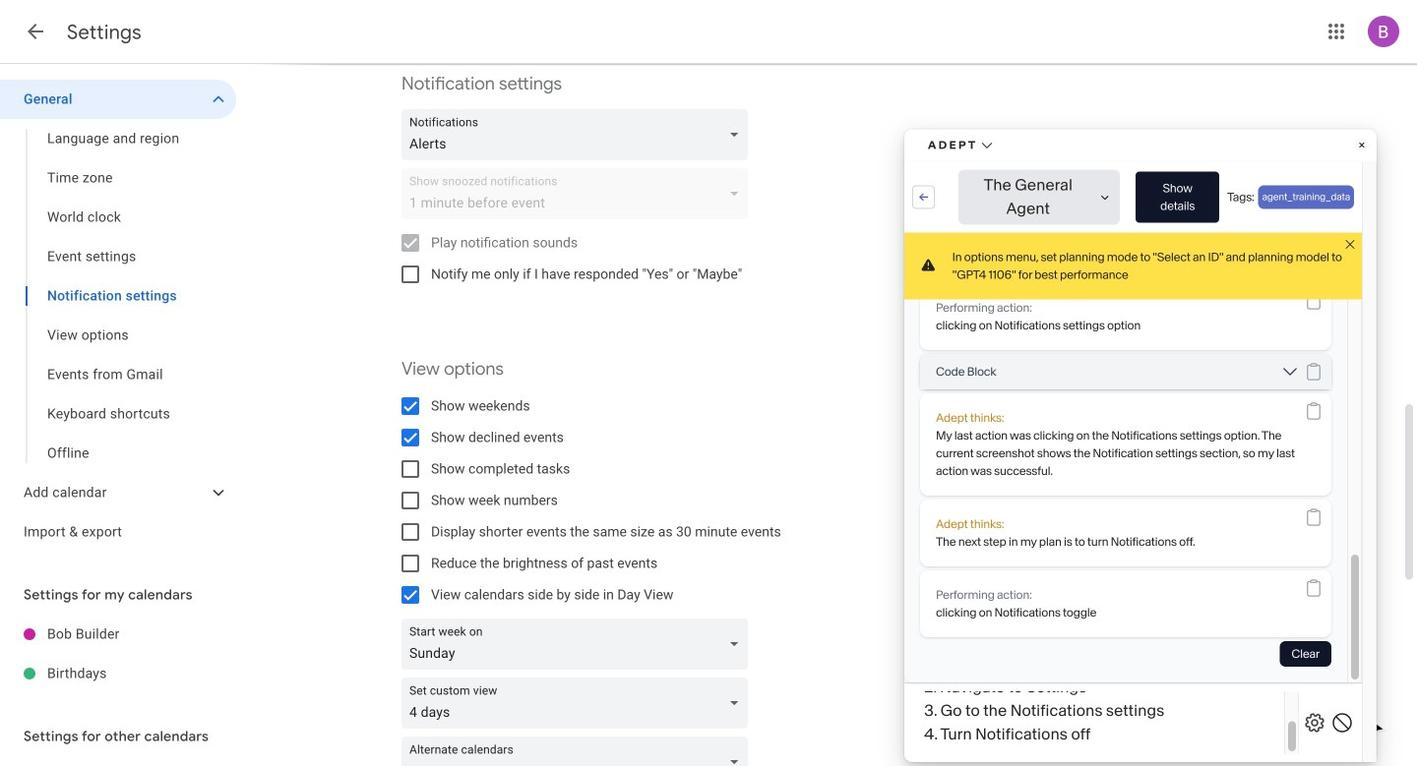 Task type: locate. For each thing, give the bounding box(es) containing it.
heading
[[67, 20, 142, 45]]

None field
[[402, 109, 756, 160], [402, 619, 756, 670], [402, 678, 756, 729], [402, 737, 756, 767], [402, 109, 756, 160], [402, 619, 756, 670], [402, 678, 756, 729], [402, 737, 756, 767]]

group
[[0, 119, 236, 473]]

0 vertical spatial tree
[[0, 80, 236, 552]]

tree
[[0, 80, 236, 552], [0, 615, 236, 694]]

1 vertical spatial tree
[[0, 615, 236, 694]]

birthdays tree item
[[0, 655, 236, 694]]



Task type: describe. For each thing, give the bounding box(es) containing it.
general tree item
[[0, 80, 236, 119]]

go back image
[[24, 20, 47, 43]]

bob builder tree item
[[0, 615, 236, 655]]

2 tree from the top
[[0, 615, 236, 694]]

1 tree from the top
[[0, 80, 236, 552]]



Task type: vqa. For each thing, say whether or not it's contained in the screenshot.
14 corresponding to October 2023
no



